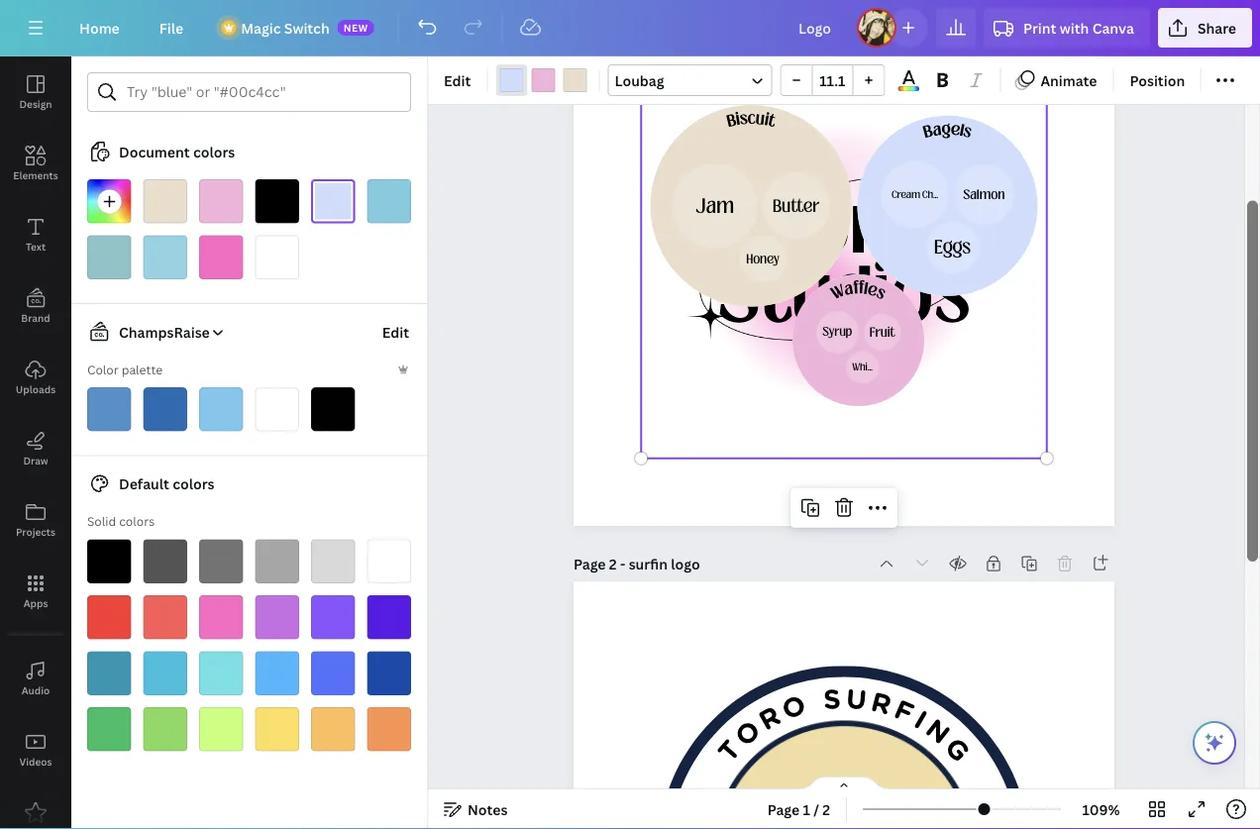 Task type: locate. For each thing, give the bounding box(es) containing it.
#ebdecb image
[[563, 68, 587, 92], [563, 68, 587, 92], [143, 179, 187, 223]]

#ffffff image left #010101 icon
[[255, 387, 299, 431]]

notes
[[468, 800, 508, 819]]

#f4b3db image
[[531, 68, 555, 92], [199, 179, 243, 223], [199, 179, 243, 223]]

edit for edit popup button
[[444, 71, 471, 90]]

1 vertical spatial 2
[[823, 800, 830, 819]]

black #000000 image
[[87, 539, 131, 584]]

projects
[[16, 525, 55, 538]]

#010101 image
[[311, 387, 355, 431]]

magic switch
[[241, 18, 330, 37]]

peach #ffbd59 image
[[311, 707, 355, 751]]

colors for default colors
[[173, 475, 215, 493]]

0 horizontal spatial o
[[729, 713, 767, 753]]

#ffffff image down #000000 image
[[255, 235, 299, 279]]

draw button
[[0, 413, 71, 484]]

/
[[814, 800, 819, 819]]

page left 1
[[767, 800, 800, 819]]

add a new color image
[[87, 179, 131, 223]]

#ffffff image
[[255, 235, 299, 279], [255, 387, 299, 431]]

light blue #38b6ff image
[[255, 651, 299, 696]]

0 vertical spatial page
[[574, 554, 606, 573]]

2
[[609, 554, 617, 573], [823, 800, 830, 819]]

2 right /
[[823, 800, 830, 819]]

switch
[[284, 18, 330, 37]]

o inside r o
[[778, 688, 810, 727]]

page
[[574, 554, 606, 573], [767, 800, 800, 819]]

r right the t
[[753, 699, 786, 737]]

#cfddff image
[[311, 179, 355, 223]]

dark gray #545454 image
[[143, 539, 187, 584]]

0 horizontal spatial r
[[753, 699, 786, 737]]

0 vertical spatial edit
[[444, 71, 471, 90]]

#ffffff image down #000000 image
[[255, 235, 299, 279]]

light gray #d9d9d9 image
[[311, 539, 355, 584]]

peach #ffbd59 image
[[311, 707, 355, 751]]

1 horizontal spatial edit
[[444, 71, 471, 90]]

2 left -
[[609, 554, 617, 573]]

colors right document
[[193, 142, 235, 161]]

light gray #d9d9d9 image
[[311, 539, 355, 584]]

solid colors
[[87, 513, 155, 530]]

#ffffff image left #010101 icon
[[255, 387, 299, 431]]

edit button
[[380, 312, 411, 352]]

o
[[778, 688, 810, 727], [729, 713, 767, 753]]

#86c3c9 image
[[87, 235, 131, 279], [87, 235, 131, 279]]

page 1 / 2
[[767, 800, 830, 819]]

1 vertical spatial edit
[[382, 322, 409, 341]]

1 vertical spatial page
[[767, 800, 800, 819]]

#cfddff image
[[500, 68, 523, 92], [500, 68, 523, 92], [311, 179, 355, 223]]

position
[[1130, 71, 1185, 90]]

1 horizontal spatial page
[[767, 800, 800, 819]]

1 vertical spatial colors
[[173, 475, 215, 493]]

page 2 -
[[574, 554, 629, 573]]

edit
[[444, 71, 471, 90], [382, 322, 409, 341]]

u
[[845, 682, 868, 716]]

edit button
[[436, 64, 479, 96]]

gray #737373 image
[[199, 539, 243, 584]]

home link
[[63, 8, 136, 48]]

yellow #ffde59 image
[[255, 707, 299, 751]]

s
[[822, 683, 842, 716]]

r
[[868, 686, 895, 722], [753, 699, 786, 737]]

r inside r o
[[753, 699, 786, 737]]

loubag button
[[608, 64, 772, 96]]

1 horizontal spatial 2
[[823, 800, 830, 819]]

turquoise blue #5ce1e6 image
[[199, 651, 243, 696]]

2 vertical spatial colors
[[119, 513, 155, 530]]

position button
[[1122, 64, 1193, 96]]

uploads button
[[0, 342, 71, 413]]

page inside button
[[767, 800, 800, 819]]

text button
[[0, 199, 71, 270]]

share button
[[1158, 8, 1252, 48]]

dark turquoise #0097b2 image
[[87, 651, 131, 696]]

#75c6ef image
[[199, 387, 243, 431], [199, 387, 243, 431]]

audio button
[[0, 643, 71, 714]]

aqua blue #0cc0df image
[[143, 651, 187, 696]]

#ffffff image
[[255, 235, 299, 279], [255, 387, 299, 431]]

elements
[[13, 168, 58, 182]]

elements button
[[0, 128, 71, 199]]

home
[[79, 18, 120, 37]]

109% button
[[1069, 794, 1133, 825]]

i
[[909, 704, 933, 736]]

r inside s u r f
[[868, 686, 895, 722]]

0 vertical spatial colors
[[193, 142, 235, 161]]

gray #a6a6a6 image
[[255, 539, 299, 584], [255, 539, 299, 584]]

group
[[780, 64, 885, 96]]

#166bb5 image
[[143, 387, 187, 431], [143, 387, 187, 431]]

#75cbe2 image
[[367, 179, 411, 223]]

0 horizontal spatial 2
[[609, 554, 617, 573]]

-
[[620, 554, 626, 573]]

colors right the 'default'
[[173, 475, 215, 493]]

color
[[87, 361, 119, 377]]

edit inside popup button
[[444, 71, 471, 90]]

show pages image
[[797, 776, 892, 792]]

#ff66c4 image
[[199, 235, 243, 279], [199, 235, 243, 279]]

uploads
[[16, 382, 56, 396]]

colors
[[193, 142, 235, 161], [173, 475, 215, 493], [119, 513, 155, 530]]

#f4b3db image
[[531, 68, 555, 92]]

black #000000 image
[[87, 539, 131, 584]]

colors right solid
[[119, 513, 155, 530]]

0 horizontal spatial page
[[574, 554, 606, 573]]

1 horizontal spatial r
[[868, 686, 895, 722]]

page left -
[[574, 554, 606, 573]]

animate button
[[1009, 64, 1105, 96]]

lime #c1ff72 image
[[199, 707, 243, 751], [199, 707, 243, 751]]

purple #8c52ff image
[[311, 595, 355, 640]]

light blue #38b6ff image
[[255, 651, 299, 696]]

edit inside button
[[382, 322, 409, 341]]

royal blue #5271ff image
[[311, 651, 355, 696], [311, 651, 355, 696]]

cobalt blue #004aad image
[[367, 651, 411, 696], [367, 651, 411, 696]]

0 horizontal spatial edit
[[382, 322, 409, 341]]

r right u
[[868, 686, 895, 722]]

side panel tab list
[[0, 56, 71, 829]]

green #00bf63 image
[[87, 707, 131, 751]]

1 vertical spatial #ffffff image
[[255, 387, 299, 431]]

0 vertical spatial #ffffff image
[[255, 235, 299, 279]]

109%
[[1082, 800, 1120, 819]]

design button
[[0, 56, 71, 128]]

solid
[[87, 513, 116, 530]]

1 #ffffff image from the top
[[255, 235, 299, 279]]

bright red #ff3131 image
[[87, 595, 131, 640]]

#ffffff image for first #ffffff icon from the bottom
[[255, 387, 299, 431]]

colors for solid colors
[[119, 513, 155, 530]]

2 #ffffff image from the top
[[255, 387, 299, 431]]

0 vertical spatial #ffffff image
[[255, 235, 299, 279]]

pink #ff66c4 image
[[199, 595, 243, 640]]

page for page 1 / 2
[[767, 800, 800, 819]]

dark turquoise #0097b2 image
[[87, 651, 131, 696]]

1 horizontal spatial o
[[778, 688, 810, 727]]

#000000 image
[[255, 179, 299, 223]]

Try "blue" or "#00c4cc" search field
[[127, 73, 398, 111]]

t
[[711, 734, 747, 768]]

magenta #cb6ce6 image
[[255, 595, 299, 640], [255, 595, 299, 640]]

1 vertical spatial #ffffff image
[[255, 387, 299, 431]]

n
[[920, 712, 957, 751]]

#8ad3e2 image
[[143, 235, 187, 279]]

orange #ff914d image
[[367, 707, 411, 751], [367, 707, 411, 751]]

violet #5e17eb image
[[367, 595, 411, 640]]

text
[[26, 240, 46, 253]]

r o
[[753, 688, 810, 737]]



Task type: describe. For each thing, give the bounding box(es) containing it.
page 1 / 2 button
[[760, 794, 838, 825]]

yellow #ffde59 image
[[255, 707, 299, 751]]

notes button
[[436, 794, 516, 825]]

color range image
[[898, 86, 920, 91]]

grass green #7ed957 image
[[143, 707, 187, 751]]

print
[[1023, 18, 1057, 37]]

g
[[939, 731, 977, 768]]

pink #ff66c4 image
[[199, 595, 243, 640]]

projects button
[[0, 484, 71, 556]]

colors for document colors
[[193, 142, 235, 161]]

champsraise button
[[79, 320, 226, 344]]

purple #8c52ff image
[[311, 595, 355, 640]]

#75cbe2 image
[[367, 179, 411, 223]]

color group
[[496, 64, 591, 96]]

white #ffffff image
[[367, 539, 411, 584]]

– – number field
[[819, 71, 846, 90]]

apps
[[23, 596, 48, 610]]

magic
[[241, 18, 281, 37]]

gray #737373 image
[[199, 539, 243, 584]]

studios
[[717, 245, 971, 347]]

2 #ffffff image from the top
[[255, 387, 299, 431]]

canva
[[1092, 18, 1134, 37]]

#4890cd image
[[87, 387, 131, 431]]

default
[[119, 475, 169, 493]]

canva assistant image
[[1203, 731, 1227, 755]]

document
[[119, 142, 190, 161]]

aqua blue #0cc0df image
[[143, 651, 187, 696]]

share
[[1198, 18, 1236, 37]]

loubag
[[615, 71, 664, 90]]

document colors
[[119, 142, 235, 161]]

apps button
[[0, 556, 71, 627]]

#8ad3e2 image
[[143, 235, 187, 279]]

design
[[19, 97, 52, 110]]

coral red #ff5757 image
[[143, 595, 187, 640]]

edit for edit button
[[382, 322, 409, 341]]

print with canva
[[1023, 18, 1134, 37]]

grass green #7ed957 image
[[143, 707, 187, 751]]

brand button
[[0, 270, 71, 342]]

page for page 2 -
[[574, 554, 606, 573]]

draw
[[23, 454, 48, 467]]

1
[[803, 800, 810, 819]]

with
[[1060, 18, 1089, 37]]

Design title text field
[[783, 8, 849, 48]]

#010101 image
[[311, 387, 355, 431]]

#000000 image
[[255, 179, 299, 223]]

1 #ffffff image from the top
[[255, 235, 299, 279]]

brand
[[21, 311, 50, 324]]

coral red #ff5757 image
[[143, 595, 187, 640]]

dark gray #545454 image
[[143, 539, 187, 584]]

white #ffffff image
[[367, 539, 411, 584]]

audio
[[21, 684, 50, 697]]

main menu bar
[[0, 0, 1260, 56]]

file button
[[143, 8, 199, 48]]

#ffffff image for 2nd #ffffff icon from the bottom of the page
[[255, 235, 299, 279]]

#ebdecb image
[[143, 179, 187, 223]]

champsraise
[[119, 322, 210, 341]]

bright red #ff3131 image
[[87, 595, 131, 640]]

color palette
[[87, 361, 163, 377]]

animate
[[1041, 71, 1097, 90]]

#4890cd image
[[87, 387, 131, 431]]

2 inside button
[[823, 800, 830, 819]]

default colors
[[119, 475, 215, 493]]

new
[[343, 21, 368, 34]]

0 vertical spatial 2
[[609, 554, 617, 573]]

toro
[[760, 176, 928, 277]]

file
[[159, 18, 183, 37]]

add a new color image
[[87, 179, 131, 223]]

green #00bf63 image
[[87, 707, 131, 751]]

s u r f
[[822, 682, 919, 730]]

palette
[[122, 361, 163, 377]]

f
[[890, 693, 919, 730]]

videos button
[[0, 714, 71, 786]]

violet #5e17eb image
[[367, 595, 411, 640]]

turquoise blue #5ce1e6 image
[[199, 651, 243, 696]]

Page title text field
[[629, 554, 702, 574]]

print with canva button
[[984, 8, 1150, 48]]

videos
[[19, 755, 52, 768]]



Task type: vqa. For each thing, say whether or not it's contained in the screenshot.
second The Use from the left
no



